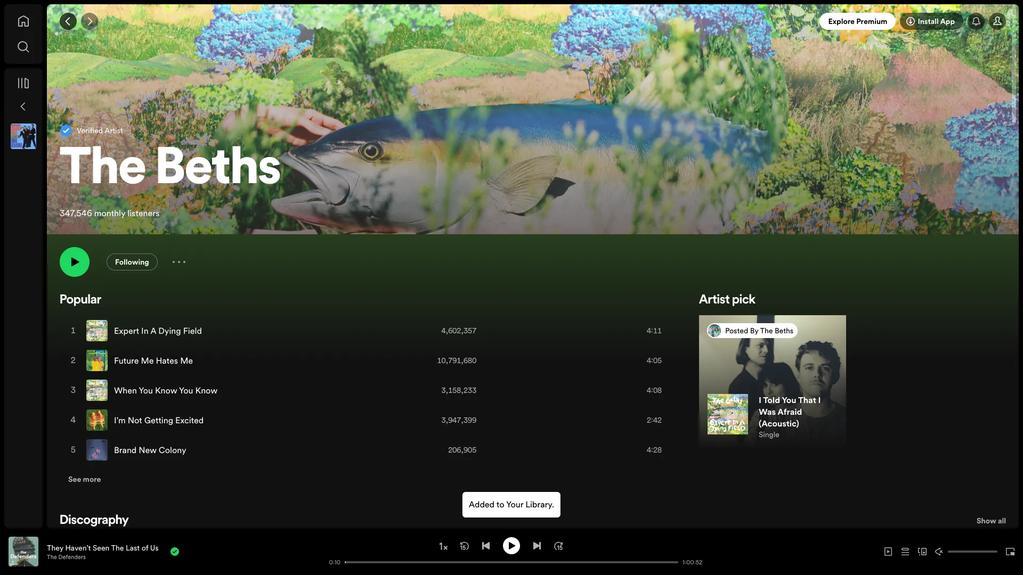 Task type: locate. For each thing, give the bounding box(es) containing it.
us
[[150, 543, 159, 553]]

now playing view image
[[25, 542, 34, 550]]

group
[[6, 119, 41, 153]]

single
[[759, 430, 780, 440]]

4:11 cell
[[622, 317, 677, 345]]

you right told
[[782, 394, 796, 406]]

brand new colony link
[[114, 444, 186, 456]]

previous image
[[482, 542, 490, 550]]

i'm not getting excited cell
[[86, 406, 208, 435]]

go back image
[[64, 17, 72, 26]]

a
[[150, 325, 156, 337]]

posted
[[725, 326, 748, 336]]

know
[[155, 385, 177, 396], [195, 385, 218, 396]]

top bar and user menu element
[[47, 4, 1019, 38]]

0 vertical spatial artist
[[105, 125, 123, 136]]

the down the verified artist
[[60, 145, 146, 196]]

merch image
[[699, 315, 883, 449]]

0 vertical spatial beths
[[155, 145, 281, 196]]

me
[[141, 355, 154, 367], [180, 355, 193, 367]]

i
[[759, 394, 761, 406], [818, 394, 821, 406]]

you
[[139, 385, 153, 396], [179, 385, 193, 396], [782, 394, 796, 406]]

1 horizontal spatial beths
[[775, 326, 794, 336]]

0 horizontal spatial you
[[139, 385, 153, 396]]

hates
[[156, 355, 178, 367]]

artist
[[105, 125, 123, 136], [699, 294, 730, 307]]

when you know you know cell
[[86, 376, 222, 405]]

discography link
[[60, 515, 129, 528]]

3,158,233
[[442, 385, 477, 396]]

future me hates me
[[114, 355, 193, 367]]

you right when
[[139, 385, 153, 396]]

know down hates
[[155, 385, 177, 396]]

see more
[[68, 474, 101, 485]]

i told you that i was afraid (acoustic) single
[[759, 394, 821, 440]]

explore premium button
[[820, 13, 896, 30]]

skip back 15 seconds image
[[460, 542, 469, 550]]

connect to a device image
[[918, 548, 927, 556]]

me left hates
[[141, 355, 154, 367]]

206,905
[[448, 445, 477, 456]]

me right hates
[[180, 355, 193, 367]]

i'm
[[114, 415, 126, 426]]

0 horizontal spatial me
[[141, 355, 154, 367]]

excited
[[175, 415, 204, 426]]

dying
[[158, 325, 181, 337]]

artist right verified
[[105, 125, 123, 136]]

your
[[506, 499, 523, 511]]

the left defenders
[[47, 553, 57, 561]]

0:10
[[329, 559, 341, 567]]

see
[[68, 474, 81, 485]]

future me hates me cell
[[86, 346, 197, 375]]

show
[[977, 516, 996, 527]]

monthly
[[94, 207, 125, 219]]

the
[[60, 145, 146, 196], [760, 326, 773, 336], [111, 543, 124, 553], [47, 553, 57, 561]]

4:05
[[647, 355, 662, 366]]

expert in a dying field link
[[114, 325, 202, 337]]

install app link
[[900, 13, 964, 30]]

player controls element
[[12, 537, 704, 567]]

4:28
[[647, 445, 662, 456]]

10,791,680
[[437, 355, 477, 366]]

added to your library. status
[[462, 492, 561, 518]]

4:11
[[647, 326, 662, 336]]

future me hates me link
[[114, 355, 193, 367]]

pick
[[732, 294, 756, 307]]

haven't
[[65, 543, 91, 553]]

future
[[114, 355, 139, 367]]

popular
[[60, 294, 101, 307]]

skip forward 15 seconds image
[[554, 542, 563, 550]]

not
[[128, 415, 142, 426]]

go forward image
[[85, 17, 94, 26]]

0 horizontal spatial artist
[[105, 125, 123, 136]]

347,546 monthly listeners
[[60, 207, 160, 219]]

i told you that i was afraid (acoustic) link
[[759, 394, 821, 430]]

now playing: they haven't seen the last of us by the defenders footer
[[9, 537, 309, 567]]

i left told
[[759, 394, 761, 406]]

0 horizontal spatial i
[[759, 394, 761, 406]]

1 vertical spatial artist
[[699, 294, 730, 307]]

know up excited
[[195, 385, 218, 396]]

brand
[[114, 444, 137, 456]]

1 horizontal spatial i
[[818, 394, 821, 406]]

added to your library.
[[469, 499, 554, 511]]

posted by the beths
[[725, 326, 794, 336]]

listeners
[[127, 207, 160, 219]]

0 horizontal spatial know
[[155, 385, 177, 396]]

expert in a dying field cell
[[86, 317, 206, 345]]

artist pick
[[699, 294, 756, 307]]

you up excited
[[179, 385, 193, 396]]

see more button
[[60, 466, 109, 493]]

i'm not getting excited
[[114, 415, 204, 426]]

show all link
[[977, 515, 1006, 531]]

1 horizontal spatial know
[[195, 385, 218, 396]]

beths
[[155, 145, 281, 196], [775, 326, 794, 336]]

the defenders link
[[47, 553, 86, 561]]

3,947,399
[[442, 415, 477, 426]]

they haven't seen the last of us link
[[47, 543, 159, 553]]

play image
[[507, 542, 516, 550]]

expert in a dying field
[[114, 325, 202, 337]]

i right that
[[818, 394, 821, 406]]

1 horizontal spatial artist
[[699, 294, 730, 307]]

1 horizontal spatial me
[[180, 355, 193, 367]]

artist left pick
[[699, 294, 730, 307]]

verified
[[77, 125, 103, 136]]

2 horizontal spatial you
[[782, 394, 796, 406]]



Task type: vqa. For each thing, say whether or not it's contained in the screenshot.


Task type: describe. For each thing, give the bounding box(es) containing it.
group inside main element
[[6, 119, 41, 153]]

seen
[[93, 543, 109, 553]]

next image
[[533, 542, 541, 550]]

4,602,357
[[442, 326, 477, 336]]

when
[[114, 385, 137, 396]]

was
[[759, 406, 776, 418]]

2:42
[[647, 415, 662, 426]]

more
[[83, 474, 101, 485]]

1 vertical spatial beths
[[775, 326, 794, 336]]

change speed image
[[438, 541, 449, 552]]

install app
[[918, 16, 955, 27]]

brand new colony cell
[[86, 436, 191, 465]]

4:05 cell
[[622, 346, 677, 375]]

they haven't seen the last of us the defenders
[[47, 543, 159, 561]]

1:00:52
[[683, 559, 703, 567]]

0 horizontal spatial beths
[[155, 145, 281, 196]]

following button
[[107, 254, 158, 271]]

347,546
[[60, 207, 92, 219]]

library.
[[526, 499, 554, 511]]

4:08
[[647, 385, 662, 396]]

explore premium
[[828, 16, 888, 27]]

app
[[940, 16, 955, 27]]

in
[[141, 325, 148, 337]]

1 horizontal spatial you
[[179, 385, 193, 396]]

colony
[[159, 444, 186, 456]]

show all
[[977, 516, 1006, 527]]

explore
[[828, 16, 855, 27]]

that
[[798, 394, 816, 406]]

field
[[183, 325, 202, 337]]

verified artist
[[77, 125, 123, 136]]

they
[[47, 543, 63, 553]]

1 know from the left
[[155, 385, 177, 396]]

search image
[[17, 41, 30, 53]]

expert
[[114, 325, 139, 337]]

2 know from the left
[[195, 385, 218, 396]]

the right by
[[760, 326, 773, 336]]

afraid
[[778, 406, 802, 418]]

the beths image
[[708, 325, 721, 337]]

premium
[[856, 16, 888, 27]]

told
[[763, 394, 780, 406]]

2 me from the left
[[180, 355, 193, 367]]

discography
[[60, 515, 129, 528]]

1 me from the left
[[141, 355, 154, 367]]

the left last at the left
[[111, 543, 124, 553]]

you inside the i told you that i was afraid (acoustic) single
[[782, 394, 796, 406]]

brand new colony
[[114, 444, 186, 456]]

last
[[126, 543, 140, 553]]

home image
[[17, 15, 30, 28]]

volume off image
[[935, 548, 944, 556]]

new
[[139, 444, 157, 456]]

(acoustic)
[[759, 418, 799, 430]]

the beths
[[60, 145, 281, 196]]

install
[[918, 16, 939, 27]]

following
[[115, 257, 149, 268]]

when you know you know link
[[114, 385, 218, 396]]

when you know you know
[[114, 385, 218, 396]]

defenders
[[58, 553, 86, 561]]

i'm not getting excited link
[[114, 415, 204, 426]]

of
[[142, 543, 148, 553]]

main element
[[4, 4, 43, 529]]

1 i from the left
[[759, 394, 761, 406]]

to
[[497, 499, 504, 511]]

by
[[750, 326, 759, 336]]

what's new image
[[972, 17, 981, 26]]

getting
[[144, 415, 173, 426]]

all
[[998, 516, 1006, 527]]

added
[[469, 499, 495, 511]]

2 i from the left
[[818, 394, 821, 406]]



